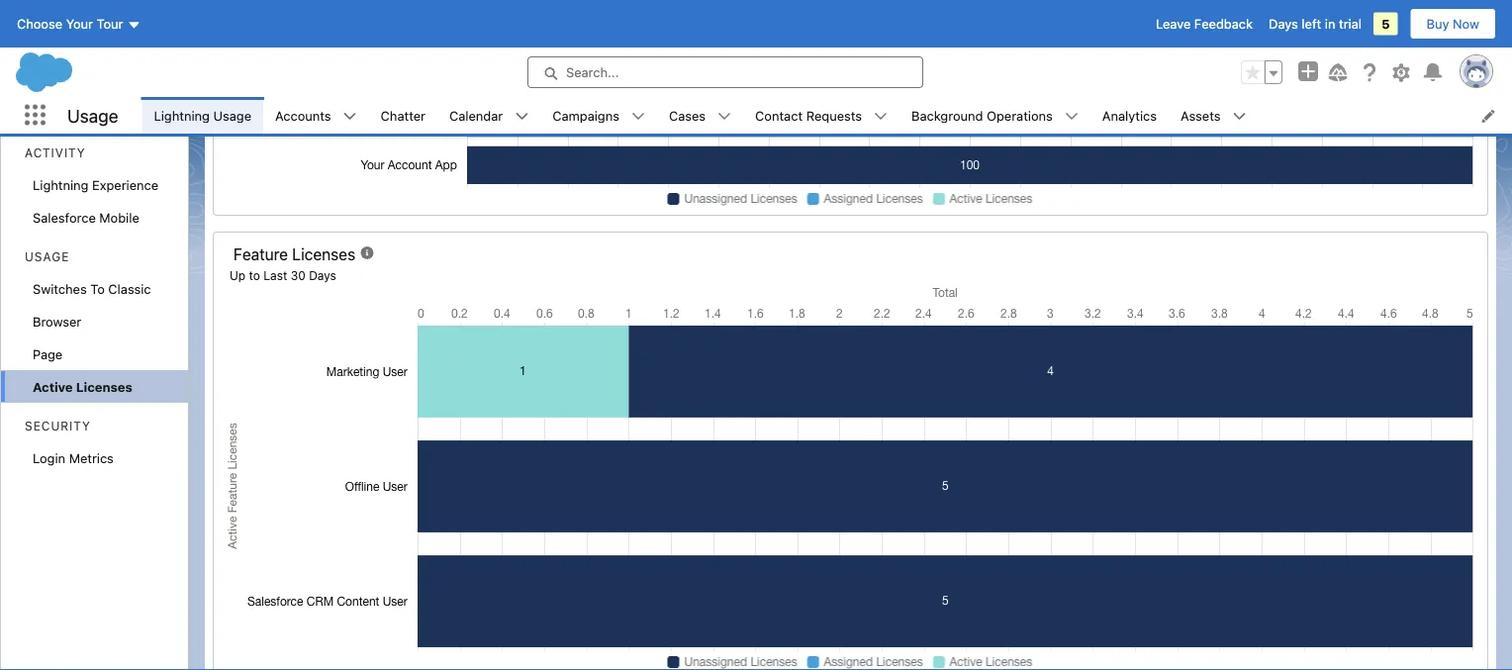 Task type: describe. For each thing, give the bounding box(es) containing it.
to
[[249, 268, 260, 282]]

text default image for calendar
[[515, 109, 529, 123]]

up to last 30 days
[[230, 268, 337, 282]]

cases link
[[657, 97, 718, 134]]

login metrics
[[33, 451, 114, 465]]

1 vertical spatial days
[[309, 268, 337, 282]]

lightning usage
[[154, 108, 252, 123]]

cases
[[669, 108, 706, 123]]

page
[[33, 347, 63, 361]]

calendar link
[[438, 97, 515, 134]]

assets link
[[1169, 97, 1233, 134]]

switches
[[33, 281, 87, 296]]

buy now button
[[1410, 8, 1497, 40]]

browser
[[33, 314, 81, 329]]

leave
[[1157, 16, 1191, 31]]

feedback
[[1195, 16, 1254, 31]]

feature
[[234, 245, 288, 264]]

salesforce mobile
[[33, 210, 139, 225]]

chatter link
[[369, 97, 438, 134]]

list containing lightning usage
[[142, 97, 1513, 134]]

accounts link
[[263, 97, 343, 134]]

background
[[912, 108, 984, 123]]

1 horizontal spatial days
[[1269, 16, 1299, 31]]

trial
[[1340, 16, 1362, 31]]

lightning experience
[[33, 177, 159, 192]]

text default image for background operations
[[1065, 109, 1079, 123]]

assets
[[1181, 108, 1221, 123]]

usage up switches
[[25, 250, 70, 264]]

campaigns link
[[541, 97, 632, 134]]

contact
[[756, 108, 803, 123]]

usage up activity
[[67, 105, 118, 126]]

assets list item
[[1169, 97, 1259, 134]]

background operations
[[912, 108, 1053, 123]]

activity
[[25, 146, 86, 160]]

analytics link
[[1091, 97, 1169, 134]]

search...
[[566, 65, 619, 80]]

left
[[1302, 16, 1322, 31]]

text default image for accounts
[[343, 109, 357, 123]]

experience
[[92, 177, 159, 192]]

login
[[33, 451, 65, 465]]

metrics
[[69, 451, 114, 465]]

lightning for lightning experience
[[33, 177, 89, 192]]

background operations list item
[[900, 97, 1091, 134]]

text default image
[[874, 109, 888, 123]]

to
[[90, 281, 105, 296]]

tour
[[97, 16, 123, 31]]

up
[[230, 268, 246, 282]]

days left in trial
[[1269, 16, 1362, 31]]

5
[[1382, 16, 1391, 31]]

now
[[1454, 16, 1480, 31]]



Task type: locate. For each thing, give the bounding box(es) containing it.
text default image right calendar on the top left of page
[[515, 109, 529, 123]]

licenses
[[292, 245, 356, 264], [76, 379, 133, 394]]

lightning up experience
[[154, 108, 210, 123]]

in
[[1326, 16, 1336, 31]]

choose
[[17, 16, 62, 31]]

calendar list item
[[438, 97, 541, 134]]

1 horizontal spatial licenses
[[292, 245, 356, 264]]

search... button
[[528, 56, 924, 88]]

analytics
[[1103, 108, 1157, 123]]

accounts list item
[[263, 97, 369, 134]]

text default image left cases link
[[632, 109, 646, 123]]

text default image
[[343, 109, 357, 123], [515, 109, 529, 123], [632, 109, 646, 123], [718, 109, 732, 123], [1065, 109, 1079, 123], [1233, 109, 1247, 123]]

lightning usage link
[[142, 97, 263, 134]]

0 vertical spatial days
[[1269, 16, 1299, 31]]

days left left at right
[[1269, 16, 1299, 31]]

1 text default image from the left
[[343, 109, 357, 123]]

accounts
[[275, 108, 331, 123]]

active
[[33, 379, 73, 394]]

background operations link
[[900, 97, 1065, 134]]

text default image inside the background operations list item
[[1065, 109, 1079, 123]]

text default image inside calendar list item
[[515, 109, 529, 123]]

contact requests link
[[744, 97, 874, 134]]

1 vertical spatial licenses
[[76, 379, 133, 394]]

licenses up 30 on the top left of the page
[[292, 245, 356, 264]]

lightning
[[154, 108, 210, 123], [33, 177, 89, 192]]

calendar
[[449, 108, 503, 123]]

1 horizontal spatial lightning
[[154, 108, 210, 123]]

days
[[1269, 16, 1299, 31], [309, 268, 337, 282]]

text default image for assets
[[1233, 109, 1247, 123]]

list
[[142, 97, 1513, 134]]

lightning down activity
[[33, 177, 89, 192]]

group
[[1242, 60, 1283, 84]]

buy now
[[1427, 16, 1480, 31]]

security
[[25, 419, 91, 433]]

text default image right operations
[[1065, 109, 1079, 123]]

operations
[[987, 108, 1053, 123]]

your
[[66, 16, 93, 31]]

last
[[264, 268, 287, 282]]

requests
[[807, 108, 862, 123]]

0 horizontal spatial days
[[309, 268, 337, 282]]

lightning for lightning usage
[[154, 108, 210, 123]]

text default image inside accounts list item
[[343, 109, 357, 123]]

licenses for active licenses
[[76, 379, 133, 394]]

text default image right assets
[[1233, 109, 1247, 123]]

5 text default image from the left
[[1065, 109, 1079, 123]]

buy
[[1427, 16, 1450, 31]]

text default image right the cases
[[718, 109, 732, 123]]

text default image inside campaigns list item
[[632, 109, 646, 123]]

salesforce
[[33, 210, 96, 225]]

text default image inside cases list item
[[718, 109, 732, 123]]

feature licenses
[[234, 245, 356, 264]]

active licenses
[[33, 379, 133, 394]]

licenses right active
[[76, 379, 133, 394]]

0 vertical spatial lightning
[[154, 108, 210, 123]]

text default image for cases
[[718, 109, 732, 123]]

usage left accounts
[[213, 108, 252, 123]]

text default image inside assets list item
[[1233, 109, 1247, 123]]

contact requests list item
[[744, 97, 900, 134]]

mobile
[[99, 210, 139, 225]]

leave feedback link
[[1157, 16, 1254, 31]]

0 horizontal spatial lightning
[[33, 177, 89, 192]]

choose your tour
[[17, 16, 123, 31]]

leave feedback
[[1157, 16, 1254, 31]]

2 text default image from the left
[[515, 109, 529, 123]]

licenses for feature licenses
[[292, 245, 356, 264]]

text default image right accounts
[[343, 109, 357, 123]]

30
[[291, 268, 306, 282]]

3 text default image from the left
[[632, 109, 646, 123]]

4 text default image from the left
[[718, 109, 732, 123]]

0 horizontal spatial licenses
[[76, 379, 133, 394]]

usage inside list
[[213, 108, 252, 123]]

classic
[[108, 281, 151, 296]]

chatter
[[381, 108, 426, 123]]

contact requests
[[756, 108, 862, 123]]

campaigns list item
[[541, 97, 657, 134]]

0 vertical spatial licenses
[[292, 245, 356, 264]]

days right 30 on the top left of the page
[[309, 268, 337, 282]]

campaigns
[[553, 108, 620, 123]]

lightning inside list
[[154, 108, 210, 123]]

choose your tour button
[[16, 8, 142, 40]]

switches to classic
[[33, 281, 151, 296]]

cases list item
[[657, 97, 744, 134]]

6 text default image from the left
[[1233, 109, 1247, 123]]

usage
[[67, 105, 118, 126], [213, 108, 252, 123], [25, 250, 70, 264]]

text default image for campaigns
[[632, 109, 646, 123]]

1 vertical spatial lightning
[[33, 177, 89, 192]]



Task type: vqa. For each thing, say whether or not it's contained in the screenshot.
text default image within the Accounts list item
yes



